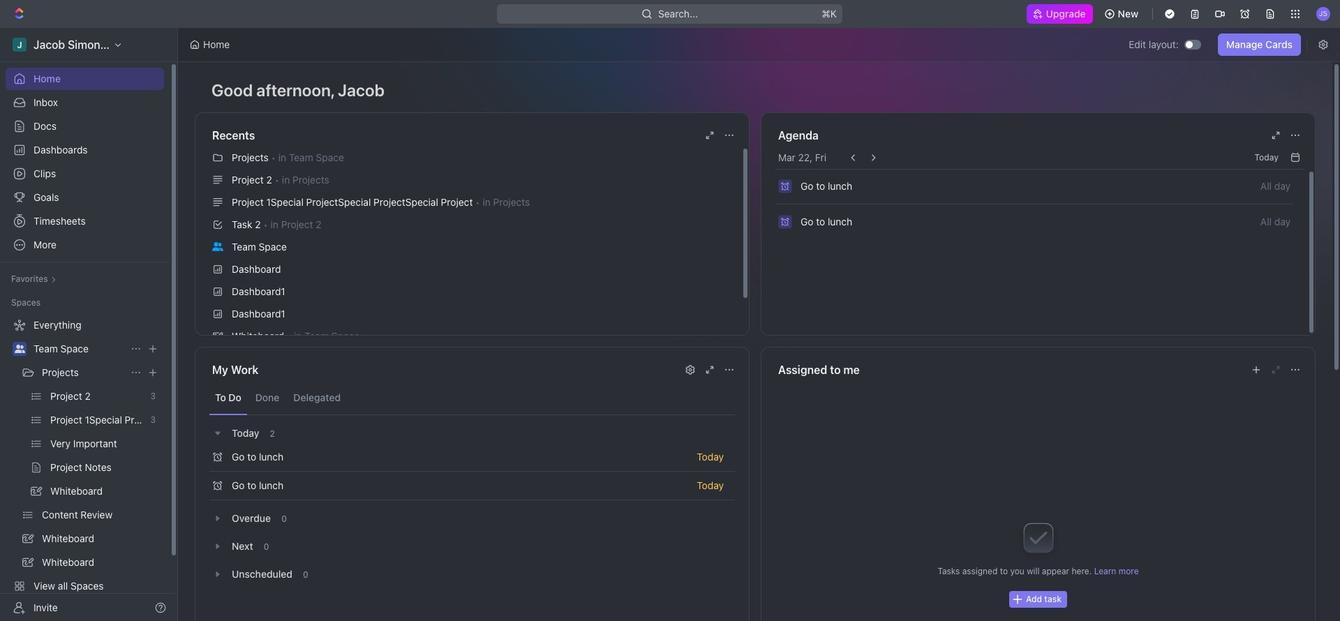 Task type: locate. For each thing, give the bounding box(es) containing it.
tree
[[6, 314, 164, 621]]

tree inside sidebar navigation
[[6, 314, 164, 621]]

tab list
[[209, 381, 735, 415]]

jacob simon's workspace, , element
[[13, 38, 27, 52]]

sidebar navigation
[[0, 28, 181, 621]]



Task type: describe. For each thing, give the bounding box(es) containing it.
user group image
[[212, 242, 223, 251]]

user group image
[[14, 345, 25, 353]]



Task type: vqa. For each thing, say whether or not it's contained in the screenshot.
Jacob Simon's Workspace, , element
yes



